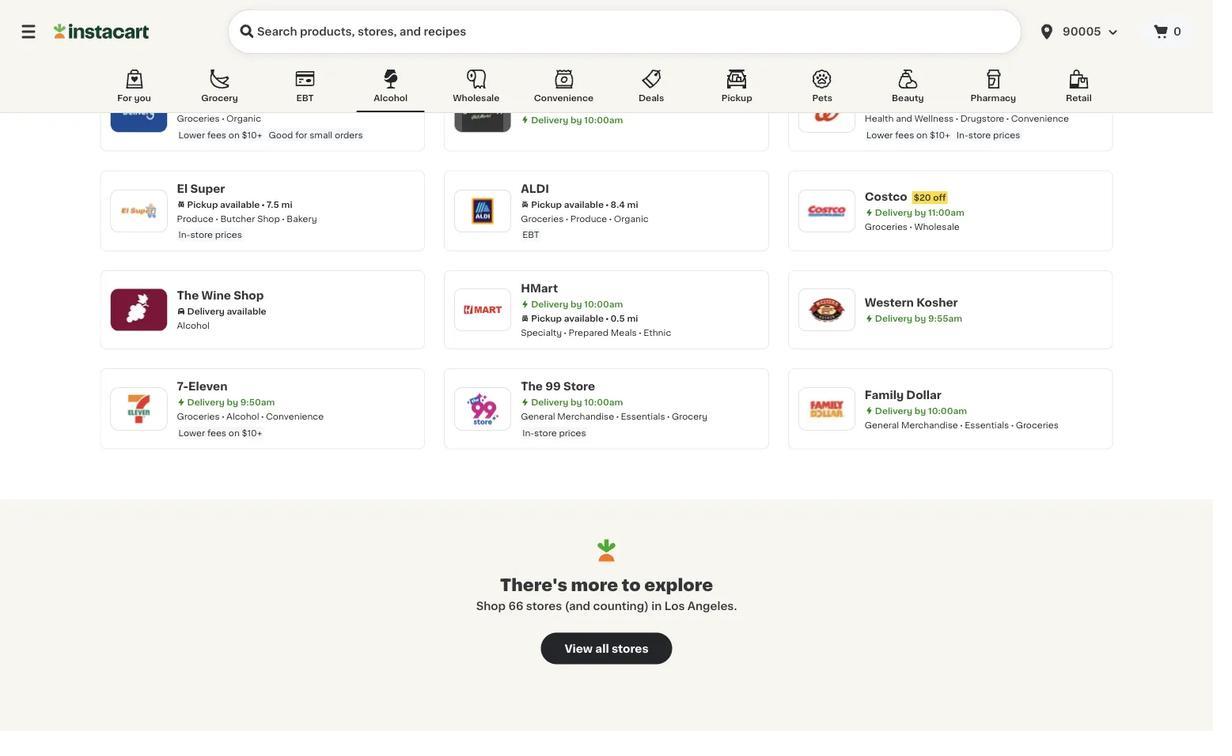 Task type: describe. For each thing, give the bounding box(es) containing it.
eleven
[[188, 382, 228, 393]]

11:00am
[[928, 209, 965, 217]]

all
[[595, 644, 609, 655]]

deals button
[[617, 66, 685, 112]]

to
[[622, 578, 641, 595]]

alcohol button
[[357, 66, 425, 112]]

beauty
[[892, 94, 924, 102]]

by down dollar
[[915, 407, 926, 416]]

store for the 99 store
[[534, 429, 557, 438]]

7-eleven logo image
[[118, 389, 159, 430]]

hmart logo image
[[462, 290, 503, 331]]

99
[[545, 382, 561, 393]]

the 99 store
[[521, 382, 595, 393]]

delivery by 10:00am for livonia glatt market
[[531, 116, 623, 124]]

min
[[272, 16, 289, 24]]

mi inside 'delivery by 9:55am pickup ready in 60 min 2.8 mi fresh produce dairy'
[[312, 16, 323, 24]]

delivery left now
[[244, 83, 293, 95]]

by up alcohol groceries
[[915, 0, 926, 9]]

8.4
[[611, 201, 625, 209]]

deals
[[639, 94, 664, 102]]

on inside 'food4less delivery now delivery by 9:50am groceries organic lower fees on $10+ good for small orders'
[[229, 131, 240, 140]]

organic groceries
[[521, 15, 605, 23]]

you
[[134, 94, 151, 102]]

0.5 mi
[[611, 315, 638, 324]]

delivery by 10:00am for hmart
[[531, 301, 623, 309]]

9:50am inside walgreens delivery by 9:50am health and wellness drugstore convenience lower fees on $10+ in-store prices
[[928, 100, 963, 109]]

meals
[[611, 329, 637, 338]]

the for the 99 store
[[521, 382, 543, 393]]

delivery by 9:55am pickup ready in 60 min 2.8 mi fresh produce dairy
[[187, 1, 323, 39]]

in- for the 99 store
[[522, 429, 534, 438]]

delivery down the eleven
[[187, 399, 225, 408]]

there's more to explore shop 66 stores (and counting) in los angeles.
[[476, 578, 737, 612]]

$10+ inside the groceries alcohol convenience lower fees on $10+
[[242, 429, 262, 438]]

$20
[[914, 194, 931, 202]]

delivery down western
[[875, 315, 912, 324]]

(and
[[565, 601, 590, 612]]

wellness
[[914, 115, 954, 123]]

alcohol inside button
[[374, 94, 408, 102]]

costco $20 off
[[865, 192, 946, 203]]

9:50am up search field
[[584, 0, 619, 9]]

delivery by 9:50am for alcohol
[[875, 0, 963, 9]]

general merchandise essentials groceries
[[865, 421, 1059, 430]]

store
[[563, 382, 595, 393]]

delivery down 99
[[531, 399, 568, 408]]

9:55am for delivery by 9:55am
[[928, 315, 962, 324]]

alcohol inside the groceries alcohol convenience lower fees on $10+
[[226, 413, 259, 422]]

7.5
[[267, 201, 279, 209]]

delivery by 9:55am
[[875, 315, 962, 324]]

bakery
[[287, 215, 317, 224]]

instacart image
[[54, 22, 149, 41]]

organic inside groceries produce organic ebt
[[614, 215, 649, 224]]

9:50am inside 'food4less delivery now delivery by 9:50am groceries organic lower fees on $10+ good for small orders'
[[240, 100, 275, 109]]

el super logo image
[[118, 191, 159, 232]]

pickup for 7.5 mi
[[187, 201, 218, 209]]

pharmacy button
[[959, 66, 1027, 112]]

food4less
[[177, 83, 241, 95]]

mi for 0.5 mi
[[627, 315, 638, 324]]

convenience inside walgreens delivery by 9:50am health and wellness drugstore convenience lower fees on $10+ in-store prices
[[1011, 115, 1069, 123]]

by inside 'food4less delivery now delivery by 9:50am groceries organic lower fees on $10+ good for small orders'
[[227, 100, 238, 109]]

groceries inside the groceries alcohol convenience lower fees on $10+
[[177, 413, 220, 422]]

the wine shop
[[177, 291, 264, 302]]

view
[[564, 644, 593, 655]]

delivery available
[[187, 308, 266, 317]]

aldi
[[521, 184, 549, 195]]

off
[[933, 194, 946, 202]]

general merchandise essentials grocery in-store prices
[[521, 413, 708, 438]]

livonia
[[521, 99, 563, 110]]

$10+ inside walgreens delivery by 9:50am health and wellness drugstore convenience lower fees on $10+ in-store prices
[[930, 131, 950, 140]]

for
[[295, 131, 307, 140]]

produce inside groceries produce organic ebt
[[570, 215, 607, 224]]

0 vertical spatial organic
[[521, 15, 556, 23]]

costco logo image
[[806, 191, 847, 232]]

ebt inside groceries produce organic ebt
[[522, 231, 539, 240]]

glatt
[[565, 99, 595, 110]]

walgreens
[[865, 83, 927, 95]]

0
[[1174, 26, 1181, 37]]

for
[[117, 94, 132, 102]]

pharmacy
[[971, 94, 1016, 102]]

2 90005 button from the left
[[1037, 9, 1132, 54]]

pickup button
[[703, 66, 771, 112]]

the wine shop logo image
[[118, 290, 159, 331]]

groceries alcohol convenience lower fees on $10+
[[177, 413, 324, 438]]

90005
[[1063, 26, 1101, 37]]

prepared
[[569, 329, 609, 338]]

pickup available for el super
[[187, 201, 260, 209]]

counting)
[[593, 601, 649, 612]]

angeles.
[[687, 601, 737, 612]]

pets button
[[788, 66, 856, 112]]

fresh
[[212, 30, 236, 39]]

7-
[[177, 382, 188, 393]]

beauty button
[[874, 66, 942, 112]]

now
[[296, 83, 322, 95]]

los
[[664, 601, 685, 612]]

delivery inside 'delivery by 9:55am pickup ready in 60 min 2.8 mi fresh produce dairy'
[[187, 1, 225, 10]]

ready
[[220, 16, 246, 24]]

shop inside the there's more to explore shop 66 stores (and counting) in los angeles.
[[476, 601, 506, 612]]

60
[[258, 16, 270, 24]]

grocery inside button
[[201, 94, 238, 102]]

small
[[310, 131, 332, 140]]

costco
[[865, 192, 907, 203]]

dairy
[[282, 30, 305, 39]]

ethnic
[[643, 329, 671, 338]]

1 horizontal spatial wholesale
[[914, 223, 960, 232]]

health
[[865, 115, 894, 123]]

grocery button
[[186, 66, 254, 112]]

groceries produce organic ebt
[[521, 215, 649, 240]]

66
[[508, 601, 523, 612]]

food4less delivery now logo image
[[118, 91, 159, 132]]

general for general merchandise essentials groceries
[[865, 421, 899, 430]]

Search field
[[228, 9, 1022, 54]]

store inside walgreens delivery by 9:50am health and wellness drugstore convenience lower fees on $10+ in-store prices
[[968, 131, 991, 140]]

super
[[190, 184, 225, 195]]

available for 7.5
[[220, 201, 260, 209]]

groceries inside groceries produce organic ebt
[[521, 215, 564, 224]]

more
[[571, 578, 618, 595]]

pickup for 8.4 mi
[[531, 201, 562, 209]]

prices for the 99 store
[[559, 429, 586, 438]]

lower inside 'food4less delivery now delivery by 9:50am groceries organic lower fees on $10+ good for small orders'
[[178, 131, 205, 140]]

walgreens delivery by 9:50am health and wellness drugstore convenience lower fees on $10+ in-store prices
[[865, 83, 1069, 140]]

convenience inside the groceries alcohol convenience lower fees on $10+
[[266, 413, 324, 422]]

mi for 8.4 mi
[[627, 201, 638, 209]]

western
[[865, 298, 914, 309]]

el super
[[177, 184, 225, 195]]

9:50am up alcohol groceries
[[928, 0, 963, 9]]

pets
[[812, 94, 832, 102]]

western kosher logo image
[[806, 290, 847, 331]]

explore
[[644, 578, 713, 595]]

delivery by 11:00am
[[875, 209, 965, 217]]



Task type: locate. For each thing, give the bounding box(es) containing it.
in- inside walgreens delivery by 9:50am health and wellness drugstore convenience lower fees on $10+ in-store prices
[[957, 131, 968, 140]]

1 horizontal spatial prices
[[559, 429, 586, 438]]

1 90005 button from the left
[[1028, 9, 1142, 54]]

shop for butcher
[[257, 215, 280, 224]]

delivery up organic groceries
[[531, 0, 568, 9]]

delivery by 10:00am up prepared
[[531, 301, 623, 309]]

store down 99
[[534, 429, 557, 438]]

0 horizontal spatial the
[[177, 291, 199, 302]]

delivery down food4less
[[187, 100, 225, 109]]

retail button
[[1045, 66, 1113, 112]]

1 horizontal spatial stores
[[612, 644, 649, 655]]

in inside the there's more to explore shop 66 stores (and counting) in los angeles.
[[651, 601, 662, 612]]

family
[[865, 390, 904, 401]]

ebt inside button
[[296, 94, 314, 102]]

prices inside general merchandise essentials grocery in-store prices
[[559, 429, 586, 438]]

shop categories tab list
[[100, 66, 1113, 112]]

2.8
[[296, 16, 310, 24]]

hmart
[[521, 284, 558, 295]]

8.4 mi
[[611, 201, 638, 209]]

0 vertical spatial the
[[177, 291, 199, 302]]

9:50am up wellness
[[928, 100, 963, 109]]

ebt up for
[[296, 94, 314, 102]]

shop up the delivery available
[[234, 291, 264, 302]]

0 vertical spatial store
[[968, 131, 991, 140]]

0 vertical spatial grocery
[[201, 94, 238, 102]]

1 vertical spatial the
[[521, 382, 543, 393]]

the left wine
[[177, 291, 199, 302]]

wholesale left livonia
[[453, 94, 500, 102]]

0 button
[[1142, 16, 1194, 47]]

on inside walgreens delivery by 9:50am health and wellness drugstore convenience lower fees on $10+ in-store prices
[[916, 131, 928, 140]]

delivery down the family dollar
[[875, 407, 912, 416]]

9:55am for delivery by 9:55am pickup ready in 60 min 2.8 mi fresh produce dairy
[[240, 1, 274, 10]]

lower
[[178, 131, 205, 140], [866, 131, 893, 140], [178, 429, 205, 438]]

0 vertical spatial ebt
[[296, 94, 314, 102]]

pickup inside 'delivery by 9:55am pickup ready in 60 min 2.8 mi fresh produce dairy'
[[187, 16, 218, 24]]

groceries wholesale
[[865, 223, 960, 232]]

by up prepared
[[571, 301, 582, 309]]

prices inside produce butcher shop bakery in-store prices
[[215, 231, 242, 240]]

0 vertical spatial prices
[[993, 131, 1020, 140]]

mi right 7.5
[[281, 201, 292, 209]]

delivery by 10:00am down "store"
[[531, 399, 623, 408]]

$10+ inside 'food4less delivery now delivery by 9:50am groceries organic lower fees on $10+ good for small orders'
[[242, 131, 262, 140]]

10:00am up general merchandise essentials grocery in-store prices
[[584, 399, 623, 408]]

10:00am for hmart
[[584, 301, 623, 309]]

fees down grocery button
[[207, 131, 226, 140]]

by up the groceries alcohol convenience lower fees on $10+
[[227, 399, 238, 408]]

0 vertical spatial shop
[[257, 215, 280, 224]]

merchandise down dollar
[[901, 421, 958, 430]]

prices inside walgreens delivery by 9:50am health and wellness drugstore convenience lower fees on $10+ in-store prices
[[993, 131, 1020, 140]]

in left the 60 in the top of the page
[[248, 16, 256, 24]]

delivery down wine
[[187, 308, 225, 317]]

shop inside produce butcher shop bakery in-store prices
[[257, 215, 280, 224]]

by down the $20
[[915, 209, 926, 217]]

the for the wine shop
[[177, 291, 199, 302]]

in-
[[957, 131, 968, 140], [178, 231, 190, 240], [522, 429, 534, 438]]

0 horizontal spatial wholesale
[[453, 94, 500, 102]]

shop for wine
[[234, 291, 264, 302]]

and
[[896, 115, 912, 123]]

delivery down livonia
[[531, 116, 568, 124]]

10:00am for the 99 store
[[584, 399, 623, 408]]

essentials for grocery
[[621, 413, 665, 422]]

store down the drugstore
[[968, 131, 991, 140]]

2 vertical spatial store
[[534, 429, 557, 438]]

1 vertical spatial grocery
[[672, 413, 708, 422]]

on
[[229, 131, 240, 140], [916, 131, 928, 140], [229, 429, 240, 438]]

in inside 'delivery by 9:55am pickup ready in 60 min 2.8 mi fresh produce dairy'
[[248, 16, 256, 24]]

0 horizontal spatial 9:55am
[[240, 1, 274, 10]]

groceries inside 'food4less delivery now delivery by 9:50am groceries organic lower fees on $10+ good for small orders'
[[177, 115, 220, 123]]

0 vertical spatial in-
[[957, 131, 968, 140]]

2 vertical spatial in-
[[522, 429, 534, 438]]

9:55am up the 60 in the top of the page
[[240, 1, 274, 10]]

1 horizontal spatial essentials
[[965, 421, 1009, 430]]

merchandise for general merchandise essentials grocery in-store prices
[[557, 413, 614, 422]]

general down 99
[[521, 413, 555, 422]]

0 vertical spatial 9:55am
[[240, 1, 274, 10]]

1 vertical spatial ebt
[[522, 231, 539, 240]]

1 horizontal spatial organic
[[521, 15, 556, 23]]

the
[[177, 291, 199, 302], [521, 382, 543, 393]]

prices for el super
[[215, 231, 242, 240]]

merchandise inside general merchandise essentials grocery in-store prices
[[557, 413, 614, 422]]

kosher
[[916, 298, 958, 309]]

1 horizontal spatial convenience
[[534, 94, 594, 102]]

lower down health
[[866, 131, 893, 140]]

ebt down aldi
[[522, 231, 539, 240]]

for you button
[[100, 66, 168, 112]]

delivery by 10:00am down dollar
[[875, 407, 967, 416]]

view all stores button
[[541, 634, 672, 665]]

wholesale down 11:00am
[[914, 223, 960, 232]]

produce
[[238, 30, 275, 39], [177, 215, 214, 224], [570, 215, 607, 224]]

western kosher
[[865, 298, 958, 309]]

drugstore
[[960, 115, 1004, 123]]

1 horizontal spatial general
[[865, 421, 899, 430]]

wine
[[201, 291, 231, 302]]

pickup available for aldi
[[531, 201, 604, 209]]

pickup inside pickup button
[[721, 94, 752, 102]]

0 vertical spatial stores
[[526, 601, 562, 612]]

1 vertical spatial prices
[[215, 231, 242, 240]]

stores down there's
[[526, 601, 562, 612]]

2 horizontal spatial delivery by 9:50am
[[875, 0, 963, 9]]

ebt button
[[271, 66, 339, 112]]

prices down the drugstore
[[993, 131, 1020, 140]]

9:55am down 'kosher' on the right
[[928, 315, 962, 324]]

store for el super
[[190, 231, 213, 240]]

merchandise down "store"
[[557, 413, 614, 422]]

in
[[248, 16, 256, 24], [651, 601, 662, 612]]

0 horizontal spatial store
[[190, 231, 213, 240]]

livonia glatt market logo image
[[462, 91, 503, 132]]

delivery up 'ready'
[[187, 1, 225, 10]]

shop down 7.5
[[257, 215, 280, 224]]

0 horizontal spatial stores
[[526, 601, 562, 612]]

1 vertical spatial in-
[[178, 231, 190, 240]]

aldi logo image
[[462, 191, 503, 232]]

delivery inside walgreens delivery by 9:50am health and wellness drugstore convenience lower fees on $10+ in-store prices
[[875, 100, 912, 109]]

10:00am for livonia glatt market
[[584, 116, 623, 124]]

wholesale button
[[442, 66, 510, 112]]

in- inside general merchandise essentials grocery in-store prices
[[522, 429, 534, 438]]

on inside the groceries alcohol convenience lower fees on $10+
[[229, 429, 240, 438]]

for you
[[117, 94, 151, 102]]

9:55am inside 'delivery by 9:55am pickup ready in 60 min 2.8 mi fresh produce dairy'
[[240, 1, 274, 10]]

1 vertical spatial wholesale
[[914, 223, 960, 232]]

essentials for groceries
[[965, 421, 1009, 430]]

good
[[269, 131, 293, 140]]

0 horizontal spatial convenience
[[266, 413, 324, 422]]

pickup available up groceries produce organic ebt
[[531, 201, 604, 209]]

produce inside 'delivery by 9:55am pickup ready in 60 min 2.8 mi fresh produce dairy'
[[238, 30, 275, 39]]

convenience inside convenience button
[[534, 94, 594, 102]]

mi for 7.5 mi
[[281, 201, 292, 209]]

produce inside produce butcher shop bakery in-store prices
[[177, 215, 214, 224]]

specialty prepared meals ethnic
[[521, 329, 671, 338]]

90005 button
[[1028, 9, 1142, 54], [1037, 9, 1132, 54]]

0 horizontal spatial merchandise
[[557, 413, 614, 422]]

10:00am up the general merchandise essentials groceries
[[928, 407, 967, 416]]

walgreens logo image
[[806, 91, 847, 132]]

the 99 store logo image
[[462, 389, 503, 430]]

0 horizontal spatial general
[[521, 413, 555, 422]]

0 horizontal spatial ebt
[[296, 94, 314, 102]]

groceries
[[562, 15, 605, 23], [904, 15, 947, 23], [177, 115, 220, 123], [521, 215, 564, 224], [865, 223, 908, 232], [177, 413, 220, 422], [1016, 421, 1059, 430]]

there's
[[500, 578, 567, 595]]

mi right the 8.4
[[627, 201, 638, 209]]

1 horizontal spatial grocery
[[672, 413, 708, 422]]

1 horizontal spatial produce
[[238, 30, 275, 39]]

0 vertical spatial convenience
[[534, 94, 594, 102]]

delivery down walgreens
[[875, 100, 912, 109]]

merchandise for general merchandise essentials groceries
[[901, 421, 958, 430]]

delivery by 9:50am down the eleven
[[187, 399, 275, 408]]

available up prepared
[[564, 315, 604, 324]]

pickup available up prepared
[[531, 315, 604, 324]]

lower down food4less
[[178, 131, 205, 140]]

1 horizontal spatial merchandise
[[901, 421, 958, 430]]

delivery down costco
[[875, 209, 912, 217]]

0 vertical spatial in
[[248, 16, 256, 24]]

available down the wine shop
[[227, 308, 266, 317]]

view all stores link
[[541, 634, 672, 665]]

by down livonia glatt market
[[571, 116, 582, 124]]

available up butcher on the left top of the page
[[220, 201, 260, 209]]

2 horizontal spatial store
[[968, 131, 991, 140]]

None search field
[[228, 9, 1022, 54]]

1 vertical spatial 9:55am
[[928, 315, 962, 324]]

family dollar logo image
[[806, 389, 847, 430]]

1 vertical spatial shop
[[234, 291, 264, 302]]

butcher
[[220, 215, 255, 224]]

9:50am
[[584, 0, 619, 9], [928, 0, 963, 9], [240, 100, 275, 109], [928, 100, 963, 109], [240, 399, 275, 408]]

2 horizontal spatial produce
[[570, 215, 607, 224]]

0 horizontal spatial produce
[[177, 215, 214, 224]]

pickup for 0.5 mi
[[531, 315, 562, 324]]

lower down 7-
[[178, 429, 205, 438]]

available up groceries produce organic ebt
[[564, 201, 604, 209]]

7-eleven
[[177, 382, 228, 393]]

fees inside walgreens delivery by 9:50am health and wellness drugstore convenience lower fees on $10+ in-store prices
[[895, 131, 914, 140]]

stores right all
[[612, 644, 649, 655]]

pickup available up butcher on the left top of the page
[[187, 201, 260, 209]]

organic down 8.4 mi
[[614, 215, 649, 224]]

0 horizontal spatial delivery by 9:50am
[[187, 399, 275, 408]]

alcohol
[[865, 15, 898, 23], [374, 94, 408, 102], [177, 322, 210, 331], [226, 413, 259, 422]]

1 horizontal spatial ebt
[[522, 231, 539, 240]]

by up organic groceries
[[571, 0, 582, 9]]

in- right the 99 store logo
[[522, 429, 534, 438]]

2 horizontal spatial organic
[[614, 215, 649, 224]]

delivery up alcohol groceries
[[875, 0, 912, 9]]

organic inside 'food4less delivery now delivery by 9:50am groceries organic lower fees on $10+ good for small orders'
[[226, 115, 261, 123]]

wholesale inside button
[[453, 94, 500, 102]]

0 horizontal spatial grocery
[[201, 94, 238, 102]]

general for general merchandise essentials grocery in-store prices
[[521, 413, 555, 422]]

food4less delivery now delivery by 9:50am groceries organic lower fees on $10+ good for small orders
[[177, 83, 363, 140]]

10:00am up 0.5
[[584, 301, 623, 309]]

el
[[177, 184, 188, 195]]

fees inside 'food4less delivery now delivery by 9:50am groceries organic lower fees on $10+ good for small orders'
[[207, 131, 226, 140]]

delivery by 10:00am for the 99 store
[[531, 399, 623, 408]]

grocery inside general merchandise essentials grocery in-store prices
[[672, 413, 708, 422]]

0 horizontal spatial in
[[248, 16, 256, 24]]

general inside general merchandise essentials grocery in-store prices
[[521, 413, 555, 422]]

10:00am for family dollar
[[928, 407, 967, 416]]

in- down el
[[178, 231, 190, 240]]

view all stores
[[564, 644, 649, 655]]

mi right 2.8 at the top of the page
[[312, 16, 323, 24]]

1 horizontal spatial the
[[521, 382, 543, 393]]

produce butcher shop bakery in-store prices
[[177, 215, 317, 240]]

2 vertical spatial convenience
[[266, 413, 324, 422]]

convenience
[[534, 94, 594, 102], [1011, 115, 1069, 123], [266, 413, 324, 422]]

market
[[598, 99, 639, 110]]

the left 99
[[521, 382, 543, 393]]

fees inside the groceries alcohol convenience lower fees on $10+
[[207, 429, 226, 438]]

by
[[571, 0, 582, 9], [915, 0, 926, 9], [227, 1, 238, 10], [227, 100, 238, 109], [915, 100, 926, 109], [571, 116, 582, 124], [915, 209, 926, 217], [571, 301, 582, 309], [915, 315, 926, 324], [227, 399, 238, 408], [571, 399, 582, 408], [915, 407, 926, 416]]

store inside produce butcher shop bakery in-store prices
[[190, 231, 213, 240]]

ebt
[[296, 94, 314, 102], [522, 231, 539, 240]]

retail
[[1066, 94, 1092, 102]]

lower inside walgreens delivery by 9:50am health and wellness drugstore convenience lower fees on $10+ in-store prices
[[866, 131, 893, 140]]

2 vertical spatial shop
[[476, 601, 506, 612]]

1 horizontal spatial delivery by 9:50am
[[531, 0, 619, 9]]

delivery by 9:50am up organic groceries
[[531, 0, 619, 9]]

stores inside the there's more to explore shop 66 stores (and counting) in los angeles.
[[526, 601, 562, 612]]

10:00am down market
[[584, 116, 623, 124]]

organic up convenience button
[[521, 15, 556, 23]]

store
[[968, 131, 991, 140], [190, 231, 213, 240], [534, 429, 557, 438]]

essentials inside general merchandise essentials grocery in-store prices
[[621, 413, 665, 422]]

in- inside produce butcher shop bakery in-store prices
[[178, 231, 190, 240]]

1 horizontal spatial in
[[651, 601, 662, 612]]

by down western kosher
[[915, 315, 926, 324]]

by down food4less
[[227, 100, 238, 109]]

0 horizontal spatial essentials
[[621, 413, 665, 422]]

family dollar
[[865, 390, 942, 401]]

delivery by 10:00am down livonia glatt market
[[531, 116, 623, 124]]

fees down and
[[895, 131, 914, 140]]

1 vertical spatial organic
[[226, 115, 261, 123]]

0 vertical spatial wholesale
[[453, 94, 500, 102]]

by down "store"
[[571, 399, 582, 408]]

0 horizontal spatial organic
[[226, 115, 261, 123]]

delivery by 9:50am up alcohol groceries
[[875, 0, 963, 9]]

1 horizontal spatial 9:55am
[[928, 315, 962, 324]]

0.5
[[611, 315, 625, 324]]

shop left 66 on the left bottom of page
[[476, 601, 506, 612]]

livonia glatt market
[[521, 99, 639, 110]]

1 horizontal spatial in-
[[522, 429, 534, 438]]

delivery by 10:00am for family dollar
[[875, 407, 967, 416]]

mi right 0.5
[[627, 315, 638, 324]]

by up 'ready'
[[227, 1, 238, 10]]

stores
[[526, 601, 562, 612], [612, 644, 649, 655]]

store inside general merchandise essentials grocery in-store prices
[[534, 429, 557, 438]]

orders
[[335, 131, 363, 140]]

by up wellness
[[915, 100, 926, 109]]

9:50am up good
[[240, 100, 275, 109]]

dollar
[[906, 390, 942, 401]]

1 vertical spatial store
[[190, 231, 213, 240]]

by inside walgreens delivery by 9:50am health and wellness drugstore convenience lower fees on $10+ in-store prices
[[915, 100, 926, 109]]

fees
[[207, 131, 226, 140], [895, 131, 914, 140], [207, 429, 226, 438]]

fees down the eleven
[[207, 429, 226, 438]]

2 horizontal spatial in-
[[957, 131, 968, 140]]

in- for el super
[[178, 231, 190, 240]]

grocery
[[201, 94, 238, 102], [672, 413, 708, 422]]

0 horizontal spatial in-
[[178, 231, 190, 240]]

9:55am
[[240, 1, 274, 10], [928, 315, 962, 324]]

lower inside the groceries alcohol convenience lower fees on $10+
[[178, 429, 205, 438]]

10:00am
[[584, 116, 623, 124], [584, 301, 623, 309], [584, 399, 623, 408], [928, 407, 967, 416]]

1 vertical spatial convenience
[[1011, 115, 1069, 123]]

1 vertical spatial stores
[[612, 644, 649, 655]]

$10+
[[242, 131, 262, 140], [930, 131, 950, 140], [242, 429, 262, 438]]

specialty
[[521, 329, 562, 338]]

essentials
[[621, 413, 665, 422], [965, 421, 1009, 430]]

stores inside button
[[612, 644, 649, 655]]

1 vertical spatial in
[[651, 601, 662, 612]]

store down el super
[[190, 231, 213, 240]]

7.5 mi
[[267, 201, 292, 209]]

2 horizontal spatial prices
[[993, 131, 1020, 140]]

0 horizontal spatial prices
[[215, 231, 242, 240]]

organic down grocery button
[[226, 115, 261, 123]]

prices down "store"
[[559, 429, 586, 438]]

delivery down the hmart
[[531, 301, 568, 309]]

general down family on the bottom right of the page
[[865, 421, 899, 430]]

2 vertical spatial prices
[[559, 429, 586, 438]]

delivery by 9:50am for organic
[[531, 0, 619, 9]]

in left the los
[[651, 601, 662, 612]]

prices down butcher on the left top of the page
[[215, 231, 242, 240]]

prices
[[993, 131, 1020, 140], [215, 231, 242, 240], [559, 429, 586, 438]]

1 horizontal spatial store
[[534, 429, 557, 438]]

by inside 'delivery by 9:55am pickup ready in 60 min 2.8 mi fresh produce dairy'
[[227, 1, 238, 10]]

available
[[220, 201, 260, 209], [564, 201, 604, 209], [227, 308, 266, 317], [564, 315, 604, 324]]

2 vertical spatial organic
[[614, 215, 649, 224]]

available for 8.4
[[564, 201, 604, 209]]

available for 0.5
[[564, 315, 604, 324]]

9:50am up the groceries alcohol convenience lower fees on $10+
[[240, 399, 275, 408]]

in- down the drugstore
[[957, 131, 968, 140]]

2 horizontal spatial convenience
[[1011, 115, 1069, 123]]

convenience button
[[528, 66, 600, 112]]



Task type: vqa. For each thing, say whether or not it's contained in the screenshot.
Organic
yes



